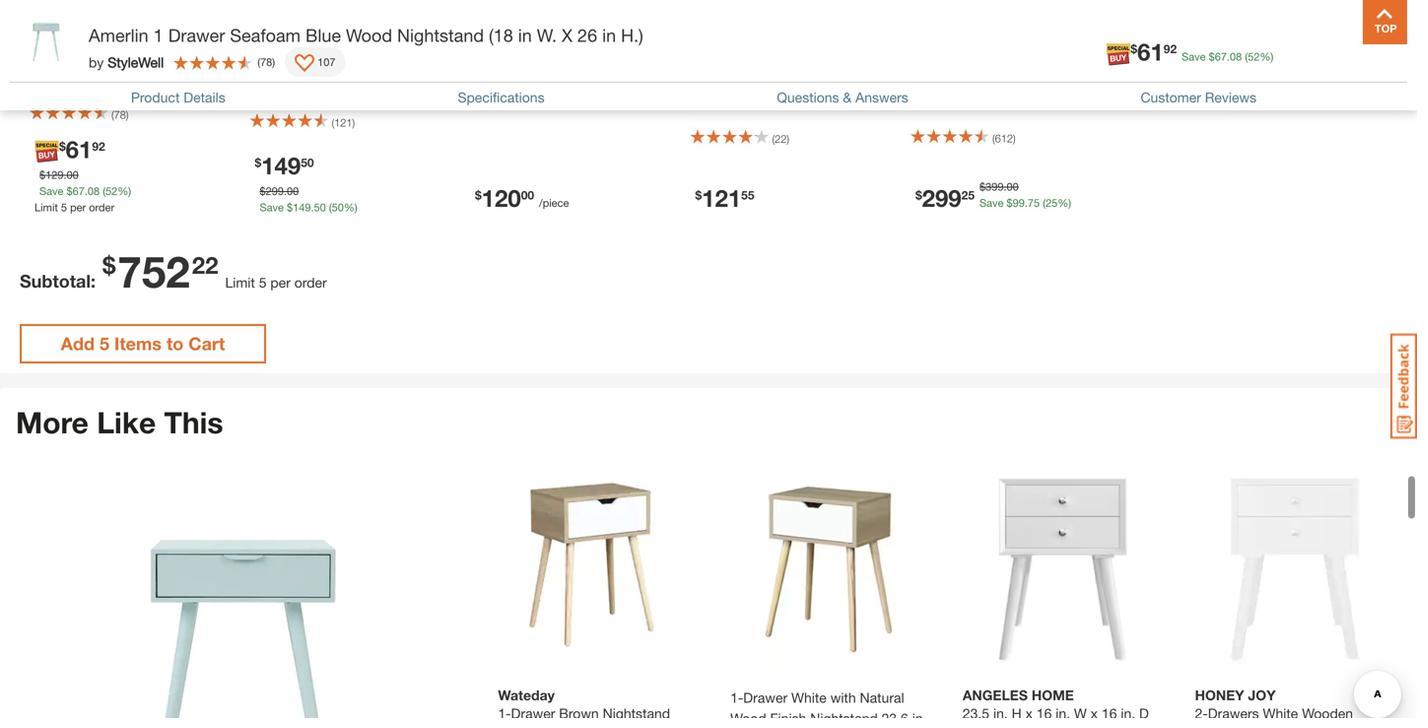 Task type: locate. For each thing, give the bounding box(es) containing it.
add 5 items to cart button
[[20, 324, 266, 364]]

1 vertical spatial blue
[[359, 56, 387, 72]]

)
[[272, 56, 275, 69], [352, 116, 355, 129], [1013, 132, 1016, 145], [787, 133, 790, 146]]

0 horizontal spatial 22
[[192, 251, 218, 279]]

x inside "35.94 in. h x 21.65 in. w white steel 4-drawer close mesh wire basket"
[[761, 56, 768, 72]]

order down the "$ 299 . 00 save $ 149 . 50 ( 50 %)" on the top left
[[295, 274, 327, 291]]

1 vertical spatial 92
[[92, 139, 105, 153]]

2 vertical spatial white
[[792, 690, 827, 707]]

blue down amerlin 1 drawer seafoam blue wood nightstand (18 in w. x 26 in h.) at top left
[[359, 56, 387, 72]]

bed
[[993, 77, 1019, 93]]

in
[[518, 25, 532, 46], [602, 25, 616, 46], [1064, 77, 1075, 93], [981, 97, 992, 114]]

1 vertical spatial x
[[394, 77, 401, 93]]

$ 61 92 for save
[[59, 135, 105, 163]]

amerlin up 'desk'
[[250, 56, 296, 72]]

) inside 2 / 5 group
[[352, 116, 355, 129]]

149 up the "$ 299 . 00 save $ 149 . 50 ( 50 %)" on the top left
[[261, 151, 301, 179]]

save $ 67 . 08 ( 52 %)
[[1182, 50, 1274, 63]]

0 vertical spatial order
[[89, 201, 114, 214]]

0 vertical spatial w
[[829, 56, 842, 72]]

nightstand left (18
[[397, 25, 484, 46]]

wood inside the 1-drawer white with natural wood finish nightstand 23.6 in
[[731, 711, 767, 719]]

1-drawer white with natural wood finish nightstand 23.6 in link
[[731, 688, 928, 719]]

x right the "(39.4"
[[394, 77, 401, 93]]

feedback link image
[[1391, 333, 1418, 440]]

blue
[[306, 25, 341, 46], [359, 56, 387, 72]]

nightstand inside the 1-drawer white with natural wood finish nightstand 23.6 in
[[811, 711, 878, 719]]

1 horizontal spatial 25
[[1046, 197, 1058, 209]]

0 horizontal spatial white
[[691, 77, 726, 93]]

52
[[1248, 50, 1260, 63], [106, 185, 118, 198]]

0 vertical spatial 5
[[61, 201, 67, 214]]

0 vertical spatial per
[[70, 201, 86, 214]]

save inside $ 129 . 00 save $ 67 . 08 ( 52 %) limit 5 per order
[[39, 185, 64, 198]]

1 horizontal spatial 92
[[1164, 42, 1177, 56]]

0 vertical spatial 121
[[334, 116, 352, 129]]

99
[[1013, 197, 1025, 209]]

299 down $ 149 50
[[266, 185, 284, 198]]

in. left the h
[[729, 56, 743, 72]]

stylewell
[[250, 38, 310, 54], [108, 54, 164, 70]]

( inside $ 299 25 $ 399 . 00 save $ 99 . 75 ( 25 %)
[[1043, 197, 1046, 209]]

35.94 in. h x 21.65 in. w white steel 4-drawer close mesh wire basket link
[[691, 38, 860, 114]]

3 / 5 group
[[460, 0, 671, 240]]

$ 61 92
[[1131, 37, 1177, 66], [59, 135, 105, 163]]

(
[[1245, 50, 1248, 63], [258, 56, 260, 69], [332, 116, 334, 129], [993, 132, 995, 145], [772, 133, 775, 146], [103, 185, 106, 198], [1043, 197, 1046, 209], [329, 201, 332, 214]]

1 vertical spatial drawer
[[778, 77, 822, 93]]

white up (64.76
[[1027, 56, 1063, 72]]

1 vertical spatial amerlin
[[250, 56, 296, 72]]

61 inside 1 / 5 group
[[66, 135, 92, 163]]

dorley farmhouse white metal queen bed (64.76 in w. x 53.54 in h.)
[[911, 56, 1075, 114]]

white up the close
[[691, 77, 726, 93]]

0 horizontal spatial w.
[[537, 25, 557, 46]]

like
[[97, 405, 156, 440]]

1 horizontal spatial 5
[[100, 333, 109, 354]]

1 horizontal spatial wood
[[346, 25, 392, 46]]

set
[[534, 113, 555, 130]]

2 vertical spatial 5
[[100, 333, 109, 354]]

product details button
[[131, 89, 226, 106], [131, 89, 226, 106]]

) down the "(39.4"
[[352, 116, 355, 129]]

limit down 129
[[35, 201, 58, 214]]

92 for $
[[1164, 42, 1177, 56]]

0 horizontal spatial 67
[[73, 185, 85, 198]]

) down wire
[[787, 133, 790, 146]]

natural
[[860, 690, 905, 707]]

08 up subtotal:
[[88, 185, 100, 198]]

limit right 752
[[225, 274, 255, 291]]

121 for ( 121 )
[[334, 116, 352, 129]]

1 vertical spatial seafoam
[[300, 56, 355, 72]]

) down bed on the top right of the page
[[1013, 132, 1016, 145]]

92 inside 1 / 5 group
[[92, 139, 105, 153]]

00 right 129
[[67, 168, 79, 181]]

in right (64.76
[[1064, 77, 1075, 93]]

w up questions & answers
[[829, 56, 842, 72]]

00 left /piece
[[521, 188, 534, 202]]

1 vertical spatial order
[[295, 274, 327, 291]]

00 inside $ 129 . 00 save $ 67 . 08 ( 52 %) limit 5 per order
[[67, 168, 79, 181]]

08 inside $ 129 . 00 save $ 67 . 08 ( 52 %) limit 5 per order
[[88, 185, 100, 198]]

1 horizontal spatial white
[[792, 690, 827, 707]]

22 right 752
[[192, 251, 218, 279]]

save up customer reviews
[[1182, 50, 1206, 63]]

save inside the "$ 299 . 00 save $ 149 . 50 ( 50 %)"
[[260, 201, 284, 214]]

67 up reviews
[[1215, 50, 1227, 63]]

0 horizontal spatial 92
[[92, 139, 105, 153]]

1 horizontal spatial 121
[[702, 184, 742, 212]]

0 vertical spatial 52
[[1248, 50, 1260, 63]]

h.) down bed on the top right of the page
[[996, 97, 1013, 114]]

0 horizontal spatial stylewell
[[108, 54, 164, 70]]

1 horizontal spatial h.)
[[996, 97, 1013, 114]]

0 vertical spatial drawer
[[168, 25, 225, 46]]

2-drawers white wooden nightstand accent end side table for bedroom and living room 16 in. l x 16 in. w x 23.5 in. h image
[[1186, 457, 1402, 673]]

1 horizontal spatial x
[[930, 97, 939, 114]]

2 vertical spatial drawer
[[744, 690, 788, 707]]

eden
[[470, 72, 502, 88]]

1 vertical spatial king
[[470, 113, 498, 130]]

1 horizontal spatial w
[[829, 56, 842, 72]]

nightstand down 'with'
[[811, 711, 878, 719]]

1
[[153, 25, 163, 46]]

1 vertical spatial limit
[[225, 274, 255, 291]]

1 horizontal spatial 08
[[1230, 50, 1242, 63]]

299
[[922, 184, 962, 212], [266, 185, 284, 198]]

0 vertical spatial 92
[[1164, 42, 1177, 56]]

1 vertical spatial 22
[[192, 251, 218, 279]]

0 vertical spatial wood
[[346, 25, 392, 46]]

1 vertical spatial per
[[270, 274, 291, 291]]

per up subtotal:
[[70, 201, 86, 214]]

1 vertical spatial white
[[691, 77, 726, 93]]

0 vertical spatial nightstand
[[397, 25, 484, 46]]

50 up the "$ 299 . 00 save $ 149 . 50 ( 50 %)" on the top left
[[301, 156, 314, 170]]

limit
[[35, 201, 58, 214], [225, 274, 255, 291]]

drawer down 21.65
[[778, 77, 822, 93]]

drawer inside the 1-drawer white with natural wood finish nightstand 23.6 in
[[744, 690, 788, 707]]

stylewell down 1
[[108, 54, 164, 70]]

1 vertical spatial 67
[[73, 185, 85, 198]]

0 horizontal spatial 5
[[61, 201, 67, 214]]

52 inside $ 129 . 00 save $ 67 . 08 ( 52 %) limit 5 per order
[[106, 185, 118, 198]]

order up subtotal:
[[89, 201, 114, 214]]

2 horizontal spatial white
[[1027, 56, 1063, 72]]

x right the h
[[761, 56, 768, 72]]

121 inside '4 / 5' group
[[702, 184, 742, 212]]

by stylewell
[[89, 54, 164, 70]]

order inside $ 129 . 00 save $ 67 . 08 ( 52 %) limit 5 per order
[[89, 201, 114, 214]]

queen
[[949, 77, 990, 93]]

1 horizontal spatial stylewell
[[250, 38, 310, 54]]

(39.4
[[325, 77, 355, 93]]

25
[[962, 188, 975, 202], [1046, 197, 1058, 209]]

white inside dorley farmhouse white metal queen bed (64.76 in w. x 53.54 in h.)
[[1027, 56, 1063, 72]]

drawer
[[168, 25, 225, 46], [778, 77, 822, 93], [744, 690, 788, 707]]

752
[[118, 245, 190, 297]]

31.5
[[250, 97, 277, 114]]

0 horizontal spatial 52
[[106, 185, 118, 198]]

1-drawer brown nightstand 23.60 in. h x 11.80 in. w x 15.70 in. d image
[[488, 457, 705, 673]]

0 horizontal spatial 121
[[334, 116, 352, 129]]

50 down ( 121 )
[[332, 201, 344, 214]]

2 horizontal spatial wood
[[731, 711, 767, 719]]

king down "ecru"
[[470, 113, 498, 130]]

$ inside $ 149 50
[[255, 156, 261, 170]]

149
[[261, 151, 301, 179], [293, 201, 311, 214]]

00 up 99
[[1007, 180, 1019, 193]]

) for ( 121 )
[[352, 116, 355, 129]]

save down 129
[[39, 185, 64, 198]]

greenland home fashions eden peacock 3-piece ecru polyester king / cal king quilt set
[[470, 38, 624, 130]]

22 down wire
[[775, 133, 787, 146]]

0 horizontal spatial order
[[89, 201, 114, 214]]

0 horizontal spatial 299
[[266, 185, 284, 198]]

67
[[1215, 50, 1227, 63], [73, 185, 85, 198]]

save down $ 149 50
[[260, 201, 284, 214]]

h.)
[[621, 25, 644, 46], [996, 97, 1013, 114]]

) left display icon
[[272, 56, 275, 69]]

x inside stylewell amerlin seafoam blue wood desk (39.4 in. w x 31.5 in. h)
[[394, 77, 401, 93]]

67 up subtotal:
[[73, 185, 85, 198]]

92
[[1164, 42, 1177, 56], [92, 139, 105, 153]]

0 horizontal spatial $ 61 92
[[59, 135, 105, 163]]

1 horizontal spatial blue
[[359, 56, 387, 72]]

w.
[[537, 25, 557, 46], [911, 97, 926, 114]]

0 vertical spatial limit
[[35, 201, 58, 214]]

1 vertical spatial $ 61 92
[[59, 135, 105, 163]]

55
[[742, 188, 755, 202]]

61 up $ 129 . 00 save $ 67 . 08 ( 52 %) limit 5 per order
[[66, 135, 92, 163]]

53.54
[[943, 97, 977, 114]]

seafoam up 78
[[230, 25, 301, 46]]

$ 61 92 up 129
[[59, 135, 105, 163]]

wood
[[346, 25, 392, 46], [250, 77, 286, 93], [731, 711, 767, 719]]

( 121 )
[[332, 116, 355, 129]]

1 horizontal spatial 299
[[922, 184, 962, 212]]

0 horizontal spatial w
[[377, 77, 390, 93]]

0 horizontal spatial king
[[470, 113, 498, 130]]

save inside $ 299 25 $ 399 . 00 save $ 99 . 75 ( 25 %)
[[980, 197, 1004, 209]]

1 horizontal spatial amerlin
[[250, 56, 296, 72]]

h.) inside dorley farmhouse white metal queen bed (64.76 in w. x 53.54 in h.)
[[996, 97, 1013, 114]]

display image
[[295, 54, 315, 74]]

( 22 )
[[772, 133, 790, 146]]

1 vertical spatial 5
[[259, 274, 267, 291]]

answers
[[856, 89, 909, 106]]

wood up the "(39.4"
[[346, 25, 392, 46]]

seafoam
[[230, 25, 301, 46], [300, 56, 355, 72]]

w
[[829, 56, 842, 72], [377, 77, 390, 93]]

$ 299 . 00 save $ 149 . 50 ( 50 %)
[[260, 185, 358, 214]]

) for ( 612 )
[[1013, 132, 1016, 145]]

blue up 107
[[306, 25, 341, 46]]

23.5 in. h x 16 in. w x 16 in. d 2-drawer white nightstand mid-century end side table image
[[953, 457, 1170, 673]]

0 vertical spatial 61
[[1138, 37, 1164, 66]]

white inside the 1-drawer white with natural wood finish nightstand 23.6 in
[[792, 690, 827, 707]]

in.
[[729, 56, 743, 72], [810, 56, 825, 72], [359, 77, 374, 93], [281, 97, 295, 114]]

299 left 399
[[922, 184, 962, 212]]

1 horizontal spatial per
[[270, 274, 291, 291]]

1-drawer white with natural wood finish nightstand 23.6 in. h x 11.8 in. w x 15.7 in. d image
[[721, 457, 937, 673]]

0 horizontal spatial h.)
[[621, 25, 644, 46]]

angeles home
[[963, 688, 1074, 704]]

/piece
[[539, 197, 569, 209]]

149 down $ 149 50
[[293, 201, 311, 214]]

x inside dorley farmhouse white metal queen bed (64.76 in w. x 53.54 in h.)
[[930, 97, 939, 114]]

in right (18
[[518, 25, 532, 46]]

5 inside 'button'
[[100, 333, 109, 354]]

299 inside the "$ 299 . 00 save $ 149 . 50 ( 50 %)"
[[266, 185, 284, 198]]

1 horizontal spatial 67
[[1215, 50, 1227, 63]]

w. left 26
[[537, 25, 557, 46]]

stylewell inside stylewell amerlin seafoam blue wood desk (39.4 in. w x 31.5 in. h)
[[250, 38, 310, 54]]

per down the "$ 299 . 00 save $ 149 . 50 ( 50 %)" on the top left
[[270, 274, 291, 291]]

honey joy link
[[1195, 688, 1392, 719]]

0 horizontal spatial limit
[[35, 201, 58, 214]]

1 vertical spatial w
[[377, 77, 390, 93]]

0 vertical spatial $ 61 92
[[1131, 37, 1177, 66]]

( inside '4 / 5' group
[[772, 133, 775, 146]]

white up finish
[[792, 690, 827, 707]]

(18
[[489, 25, 513, 46]]

0 horizontal spatial 61
[[66, 135, 92, 163]]

drawer up finish
[[744, 690, 788, 707]]

honey
[[1195, 688, 1245, 704]]

1 vertical spatial nightstand
[[811, 711, 878, 719]]

299 inside $ 299 25 $ 399 . 00 save $ 99 . 75 ( 25 %)
[[922, 184, 962, 212]]

0 vertical spatial w.
[[537, 25, 557, 46]]

) inside '4 / 5' group
[[787, 133, 790, 146]]

5 right add
[[100, 333, 109, 354]]

questions & answers button
[[777, 89, 909, 106], [777, 89, 909, 106]]

1 horizontal spatial $ 61 92
[[1131, 37, 1177, 66]]

5
[[61, 201, 67, 214], [259, 274, 267, 291], [100, 333, 109, 354]]

3-
[[563, 72, 576, 88]]

save
[[1182, 50, 1206, 63], [39, 185, 64, 198], [980, 197, 1004, 209], [260, 201, 284, 214]]

0 horizontal spatial blue
[[306, 25, 341, 46]]

0 vertical spatial seafoam
[[230, 25, 301, 46]]

( inside $ 129 . 00 save $ 67 . 08 ( 52 %) limit 5 per order
[[103, 185, 106, 198]]

121 down the "(39.4"
[[334, 116, 352, 129]]

desk
[[290, 77, 321, 93]]

61 up customer at the right top
[[1138, 37, 1164, 66]]

amerlin
[[89, 25, 149, 46], [250, 56, 296, 72]]

299 for $ 299 . 00 save $ 149 . 50 ( 50 %)
[[266, 185, 284, 198]]

w. inside dorley farmhouse white metal queen bed (64.76 in w. x 53.54 in h.)
[[911, 97, 926, 114]]

5 down the "$ 299 . 00 save $ 149 . 50 ( 50 %)" on the top left
[[259, 274, 267, 291]]

120
[[482, 184, 521, 212]]

peacock
[[506, 72, 559, 88]]

08 up reviews
[[1230, 50, 1242, 63]]

1 horizontal spatial king
[[564, 93, 591, 109]]

customer reviews button
[[1141, 89, 1257, 106], [1141, 89, 1257, 106]]

1 vertical spatial 121
[[702, 184, 742, 212]]

h.) right 26
[[621, 25, 644, 46]]

121 inside 2 / 5 group
[[334, 116, 352, 129]]

) for ( 78 )
[[272, 56, 275, 69]]

x left 26
[[562, 25, 573, 46]]

92 up customer at the right top
[[1164, 42, 1177, 56]]

limit inside "subtotal: $ 752 22 limit 5 per order"
[[225, 274, 255, 291]]

drawer inside "35.94 in. h x 21.65 in. w white steel 4-drawer close mesh wire basket"
[[778, 77, 822, 93]]

x down 'metal'
[[930, 97, 939, 114]]

0 vertical spatial x
[[562, 25, 573, 46]]

0 vertical spatial 22
[[775, 133, 787, 146]]

35.94
[[691, 56, 725, 72]]

25 right 75
[[1046, 197, 1058, 209]]

0 vertical spatial x
[[761, 56, 768, 72]]

1-drawer white with natural wood finish nightstand 23.6 in
[[731, 690, 927, 719]]

0 vertical spatial amerlin
[[89, 25, 149, 46]]

wood up 31.5
[[250, 77, 286, 93]]

00 down $ 149 50
[[287, 185, 299, 198]]

w inside "35.94 in. h x 21.65 in. w white steel 4-drawer close mesh wire basket"
[[829, 56, 842, 72]]

2 vertical spatial wood
[[731, 711, 767, 719]]

$ 61 92 up customer at the right top
[[1131, 37, 1177, 66]]

questions & answers
[[777, 89, 909, 106]]

in right 53.54
[[981, 97, 992, 114]]

00 inside the "$ 299 . 00 save $ 149 . 50 ( 50 %)"
[[287, 185, 299, 198]]

25 left 399
[[962, 188, 975, 202]]

add 5 items to cart
[[61, 333, 225, 354]]

1 vertical spatial wood
[[250, 77, 286, 93]]

w. down 'metal'
[[911, 97, 926, 114]]

seafoam up the "(39.4"
[[300, 56, 355, 72]]

92 up $ 129 . 00 save $ 67 . 08 ( 52 %) limit 5 per order
[[92, 139, 105, 153]]

1 horizontal spatial 61
[[1138, 37, 1164, 66]]

121 down the close
[[702, 184, 742, 212]]

0 vertical spatial blue
[[306, 25, 341, 46]]

in. right the "(39.4"
[[359, 77, 374, 93]]

amerlin up by stylewell
[[89, 25, 149, 46]]

1 horizontal spatial order
[[295, 274, 327, 291]]

0 vertical spatial 67
[[1215, 50, 1227, 63]]

reviews
[[1205, 89, 1257, 106]]

drawer right 1
[[168, 25, 225, 46]]

0 horizontal spatial wood
[[250, 77, 286, 93]]

w right the "(39.4"
[[377, 77, 390, 93]]

king left /
[[564, 93, 591, 109]]

save down 399
[[980, 197, 1004, 209]]

stylewell up 78
[[250, 38, 310, 54]]

wateday
[[498, 688, 555, 704]]

specifications button
[[458, 89, 545, 106], [458, 89, 545, 106]]

0 horizontal spatial x
[[394, 77, 401, 93]]

1 vertical spatial x
[[930, 97, 939, 114]]

0 horizontal spatial per
[[70, 201, 86, 214]]

78
[[260, 56, 272, 69]]

(64.76
[[1022, 77, 1060, 93]]

1 vertical spatial 52
[[106, 185, 118, 198]]

1 horizontal spatial 52
[[1248, 50, 1260, 63]]

1 horizontal spatial w.
[[911, 97, 926, 114]]

2 horizontal spatial 5
[[259, 274, 267, 291]]

amerlin inside stylewell amerlin seafoam blue wood desk (39.4 in. w x 31.5 in. h)
[[250, 56, 296, 72]]

wood down '1-'
[[731, 711, 767, 719]]

1 vertical spatial h.)
[[996, 97, 1013, 114]]

order
[[89, 201, 114, 214], [295, 274, 327, 291]]

white inside "35.94 in. h x 21.65 in. w white steel 4-drawer close mesh wire basket"
[[691, 77, 726, 93]]

5 down 129
[[61, 201, 67, 214]]

1 / 5 group
[[20, 0, 230, 240]]

1 horizontal spatial x
[[761, 56, 768, 72]]

$ 61 92 inside 1 / 5 group
[[59, 135, 105, 163]]

4 / 5 group
[[681, 0, 891, 240]]

1 horizontal spatial limit
[[225, 274, 255, 291]]



Task type: vqa. For each thing, say whether or not it's contained in the screenshot.
See More Options
no



Task type: describe. For each thing, give the bounding box(es) containing it.
21.65
[[772, 56, 807, 72]]

26
[[578, 25, 598, 46]]

limit inside $ 129 . 00 save $ 67 . 08 ( 52 %) limit 5 per order
[[35, 201, 58, 214]]

dorley
[[911, 56, 950, 72]]

$ 129 . 00 save $ 67 . 08 ( 52 %) limit 5 per order
[[35, 168, 131, 214]]

50 down $ 149 50
[[314, 201, 326, 214]]

home
[[542, 38, 581, 54]]

close
[[691, 97, 726, 114]]

2 / 5 group
[[240, 0, 451, 240]]

00 inside $ 299 25 $ 399 . 00 save $ 99 . 75 ( 25 %)
[[1007, 180, 1019, 193]]

metal
[[911, 77, 945, 93]]

67 inside $ 129 . 00 save $ 67 . 08 ( 52 %) limit 5 per order
[[73, 185, 85, 198]]

quilt
[[502, 113, 531, 130]]

/
[[595, 93, 600, 109]]

$ inside $ 121 55
[[695, 188, 702, 202]]

129
[[45, 168, 64, 181]]

in. right 21.65
[[810, 56, 825, 72]]

main product image image
[[24, 453, 473, 719]]

items
[[114, 333, 162, 354]]

product details
[[131, 89, 226, 106]]

00 inside $ 120 00 /piece
[[521, 188, 534, 202]]

5 inside $ 129 . 00 save $ 67 . 08 ( 52 %) limit 5 per order
[[61, 201, 67, 214]]

angeles home link
[[963, 688, 1160, 719]]

0 horizontal spatial amerlin
[[89, 25, 149, 46]]

in. left h)
[[281, 97, 295, 114]]

seafoam inside stylewell amerlin seafoam blue wood desk (39.4 in. w x 31.5 in. h)
[[300, 56, 355, 72]]

22 inside '4 / 5' group
[[775, 133, 787, 146]]

wood for 1-
[[731, 711, 767, 719]]

399
[[986, 180, 1004, 193]]

61 for save
[[66, 135, 92, 163]]

0 vertical spatial king
[[564, 93, 591, 109]]

( 612 )
[[993, 132, 1016, 145]]

greenland
[[470, 38, 538, 54]]

piece
[[576, 72, 611, 88]]

customer
[[1141, 89, 1202, 106]]

specifications
[[458, 89, 545, 106]]

0 horizontal spatial 25
[[962, 188, 975, 202]]

questions
[[777, 89, 839, 106]]

more like this
[[16, 405, 223, 440]]

dorley farmhouse white metal queen bed (64.76 in w. x 53.54 in h.) link
[[911, 38, 1080, 114]]

cal
[[604, 93, 624, 109]]

612
[[995, 132, 1013, 145]]

wood for amerlin
[[346, 25, 392, 46]]

cart
[[189, 333, 225, 354]]

wateday link
[[498, 688, 695, 719]]

$ 121 55
[[695, 184, 755, 212]]

customer reviews
[[1141, 89, 1257, 106]]

subtotal: $ 752 22 limit 5 per order
[[20, 245, 327, 297]]

home
[[1032, 688, 1074, 704]]

299 for $ 299 25 $ 399 . 00 save $ 99 . 75 ( 25 %)
[[922, 184, 962, 212]]

with
[[831, 690, 856, 707]]

w inside stylewell amerlin seafoam blue wood desk (39.4 in. w x 31.5 in. h)
[[377, 77, 390, 93]]

ecru
[[470, 93, 498, 109]]

$ 149 50
[[255, 151, 314, 179]]

stylewell amerlin seafoam blue wood desk (39.4 in. w x 31.5 in. h)
[[250, 38, 401, 114]]

22 inside "subtotal: $ 752 22 limit 5 per order"
[[192, 251, 218, 279]]

%) inside the "$ 299 . 00 save $ 149 . 50 ( 50 %)"
[[344, 201, 358, 214]]

fashions
[[470, 54, 530, 70]]

blue inside stylewell amerlin seafoam blue wood desk (39.4 in. w x 31.5 in. h)
[[359, 56, 387, 72]]

&
[[843, 89, 852, 106]]

honey joy
[[1195, 688, 1276, 704]]

product image image
[[15, 10, 79, 74]]

4-
[[765, 77, 778, 93]]

by
[[89, 54, 104, 70]]

finish
[[770, 711, 807, 719]]

107
[[318, 56, 336, 69]]

1-
[[731, 690, 744, 707]]

per inside "subtotal: $ 752 22 limit 5 per order"
[[270, 274, 291, 291]]

( inside the "$ 299 . 00 save $ 149 . 50 ( 50 %)"
[[329, 201, 332, 214]]

in right 26
[[602, 25, 616, 46]]

product
[[131, 89, 180, 106]]

$ inside "subtotal: $ 752 22 limit 5 per order"
[[103, 251, 116, 279]]

per inside $ 129 . 00 save $ 67 . 08 ( 52 %) limit 5 per order
[[70, 201, 86, 214]]

mesh
[[730, 97, 764, 114]]

( 78 )
[[258, 56, 275, 69]]

50 inside $ 149 50
[[301, 156, 314, 170]]

steel
[[730, 77, 761, 93]]

%) inside $ 299 25 $ 399 . 00 save $ 99 . 75 ( 25 %)
[[1058, 197, 1072, 209]]

polyester
[[502, 93, 560, 109]]

92 for save
[[92, 139, 105, 153]]

top button
[[1363, 0, 1408, 44]]

h
[[747, 56, 757, 72]]

5 inside "subtotal: $ 752 22 limit 5 per order"
[[259, 274, 267, 291]]

more
[[16, 405, 89, 440]]

white for dorley farmhouse white metal queen bed (64.76 in w. x 53.54 in h.)
[[1027, 56, 1063, 72]]

wood inside stylewell amerlin seafoam blue wood desk (39.4 in. w x 31.5 in. h)
[[250, 77, 286, 93]]

0 vertical spatial h.)
[[621, 25, 644, 46]]

white for 1-drawer white with natural wood finish nightstand 23.6 in
[[792, 690, 827, 707]]

farmhouse
[[954, 56, 1024, 72]]

subtotal:
[[20, 271, 96, 292]]

h)
[[299, 97, 313, 114]]

35.94 in. h x 21.65 in. w white steel 4-drawer close mesh wire basket
[[691, 56, 842, 114]]

0 horizontal spatial nightstand
[[397, 25, 484, 46]]

0 vertical spatial 08
[[1230, 50, 1242, 63]]

) for ( 22 )
[[787, 133, 790, 146]]

order inside "subtotal: $ 752 22 limit 5 per order"
[[295, 274, 327, 291]]

$ inside $ 120 00 /piece
[[475, 188, 482, 202]]

basket
[[799, 97, 842, 114]]

149 inside the "$ 299 . 00 save $ 149 . 50 ( 50 %)"
[[293, 201, 311, 214]]

107 button
[[285, 47, 346, 77]]

wire
[[767, 97, 795, 114]]

23.6
[[882, 711, 909, 719]]

details
[[184, 89, 226, 106]]

to
[[167, 333, 184, 354]]

this
[[164, 405, 223, 440]]

%) inside $ 129 . 00 save $ 67 . 08 ( 52 %) limit 5 per order
[[118, 185, 131, 198]]

joy
[[1249, 688, 1276, 704]]

121 for $ 121 55
[[702, 184, 742, 212]]

$ 120 00 /piece
[[475, 184, 569, 212]]

0 horizontal spatial x
[[562, 25, 573, 46]]

angeles
[[963, 688, 1028, 704]]

0 vertical spatial 149
[[261, 151, 301, 179]]

61 for $
[[1138, 37, 1164, 66]]

$ 299 25 $ 399 . 00 save $ 99 . 75 ( 25 %)
[[916, 180, 1072, 212]]

$ 61 92 for $
[[1131, 37, 1177, 66]]

amerlin 1 drawer seafoam blue wood nightstand (18 in w. x 26 in h.)
[[89, 25, 644, 46]]



